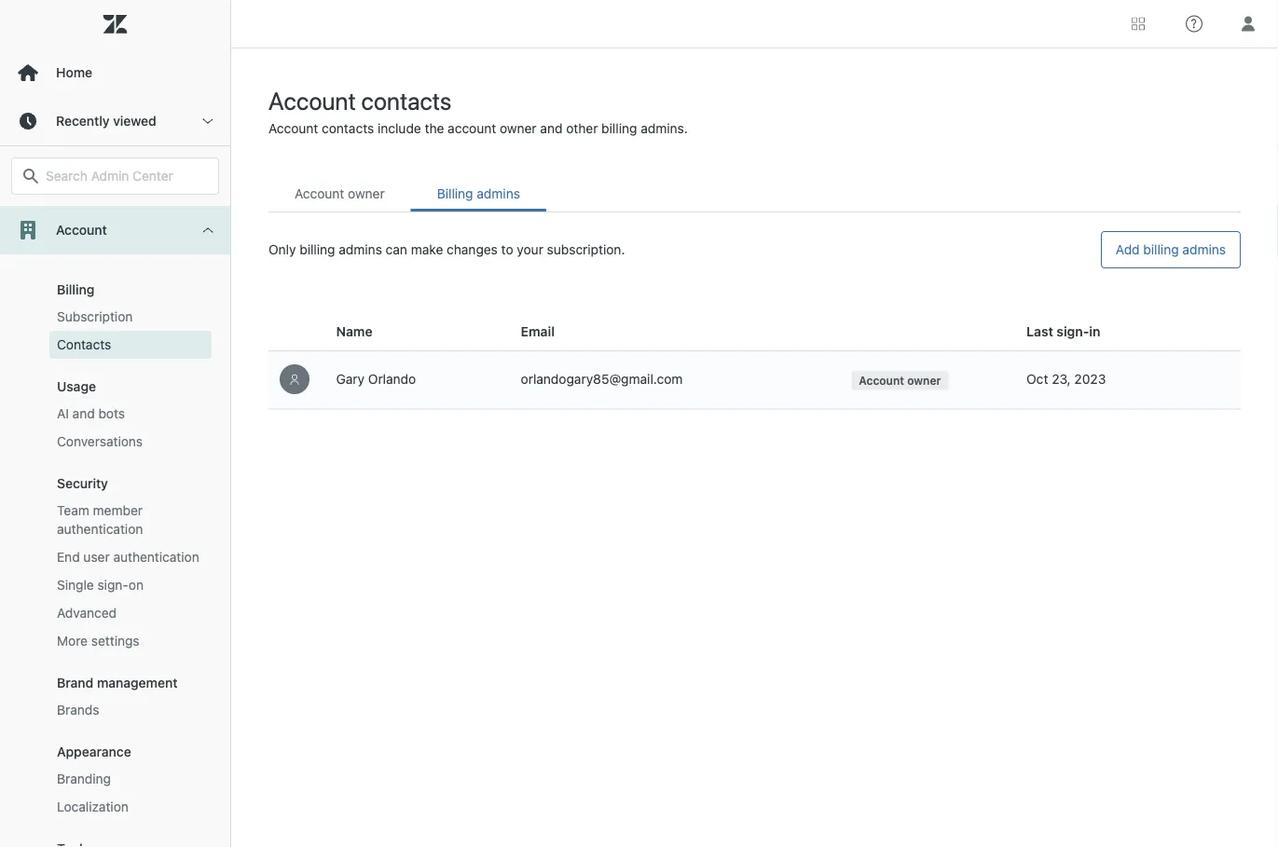 Task type: describe. For each thing, give the bounding box(es) containing it.
owner inside the account owner tab
[[348, 186, 385, 201]]

zendesk products image
[[1132, 17, 1145, 30]]

tab list containing account owner
[[269, 175, 1241, 213]]

only billing admins can make changes to your subscription.
[[269, 242, 625, 257]]

and inside account group
[[72, 406, 95, 421]]

make
[[411, 242, 443, 257]]

more
[[57, 634, 88, 649]]

billing admins
[[437, 186, 520, 201]]

billing for billing admins
[[437, 186, 473, 201]]

single sign-on
[[57, 578, 144, 593]]

the
[[425, 121, 444, 136]]

brand management element
[[57, 676, 178, 691]]

orlandogary85@gmail.com
[[521, 372, 683, 387]]

more settings link
[[49, 628, 212, 656]]

usage element
[[57, 379, 96, 394]]

in
[[1089, 324, 1101, 339]]

brands
[[57, 703, 99, 718]]

user menu image
[[1236, 12, 1261, 36]]

none search field inside primary element
[[2, 158, 228, 195]]

branding
[[57, 772, 111, 787]]

single sign-on element
[[57, 576, 144, 595]]

0 vertical spatial contacts
[[361, 86, 452, 115]]

orlando
[[368, 372, 416, 387]]

to
[[501, 242, 513, 257]]

name
[[336, 324, 373, 339]]

ai and bots element
[[57, 405, 125, 423]]

admins inside tab
[[477, 186, 520, 201]]

billing for add billing admins
[[1144, 242, 1179, 257]]

appearance element
[[57, 745, 131, 760]]

billing inside the "account contacts account contacts include the account owner and other billing admins."
[[602, 121, 637, 136]]

last
[[1027, 324, 1054, 339]]

home
[[56, 65, 92, 80]]

add billing admins button
[[1101, 231, 1241, 269]]

billing element
[[57, 282, 94, 297]]

viewed
[[113, 113, 156, 129]]

brands element
[[57, 701, 99, 720]]

owner inside the "account contacts account contacts include the account owner and other billing admins."
[[500, 121, 537, 136]]

1 vertical spatial contacts
[[322, 121, 374, 136]]

home button
[[0, 48, 230, 97]]

2023
[[1075, 372, 1106, 387]]

email
[[521, 324, 555, 339]]

end
[[57, 550, 80, 565]]

account contacts account contacts include the account owner and other billing admins.
[[269, 86, 688, 136]]

can
[[386, 242, 407, 257]]

end user authentication link
[[49, 544, 212, 572]]

add
[[1116, 242, 1140, 257]]

billing admins tab
[[411, 175, 546, 212]]

member
[[93, 503, 143, 518]]

advanced link
[[49, 600, 212, 628]]

end user authentication element
[[57, 548, 199, 567]]

23,
[[1052, 372, 1071, 387]]

2 vertical spatial owner
[[907, 374, 941, 387]]

account inside tab
[[295, 186, 344, 201]]

account button
[[0, 206, 230, 255]]

account owner tab
[[269, 175, 411, 212]]

contacts element
[[57, 336, 111, 354]]

admins.
[[641, 121, 688, 136]]

ai and bots link
[[49, 400, 212, 428]]

security
[[57, 476, 108, 491]]

settings
[[91, 634, 139, 649]]

sign- for in
[[1057, 324, 1089, 339]]

localization link
[[49, 794, 212, 822]]

contacts link
[[49, 331, 212, 359]]



Task type: vqa. For each thing, say whether or not it's contained in the screenshot.
usage element
yes



Task type: locate. For each thing, give the bounding box(es) containing it.
1 vertical spatial sign-
[[97, 578, 129, 593]]

1 horizontal spatial and
[[540, 121, 563, 136]]

recently viewed button
[[0, 97, 230, 145]]

account inside dropdown button
[[56, 222, 107, 238]]

0 horizontal spatial billing
[[300, 242, 335, 257]]

brand management
[[57, 676, 178, 691]]

0 vertical spatial billing
[[437, 186, 473, 201]]

1 horizontal spatial billing
[[437, 186, 473, 201]]

advanced
[[57, 606, 117, 621]]

sign- for on
[[97, 578, 129, 593]]

0 vertical spatial and
[[540, 121, 563, 136]]

localization
[[57, 800, 129, 815]]

changes
[[447, 242, 498, 257]]

gary orlando
[[336, 372, 416, 387]]

user
[[83, 550, 110, 565]]

1 vertical spatial and
[[72, 406, 95, 421]]

Search Admin Center field
[[46, 168, 207, 185]]

admins up the to
[[477, 186, 520, 201]]

admins right 'add'
[[1183, 242, 1226, 257]]

brand
[[57, 676, 94, 691]]

1 horizontal spatial admins
[[477, 186, 520, 201]]

admins inside button
[[1183, 242, 1226, 257]]

billing inside button
[[1144, 242, 1179, 257]]

usage
[[57, 379, 96, 394]]

oct
[[1027, 372, 1048, 387]]

conversations
[[57, 434, 143, 449]]

tools element
[[57, 842, 90, 848]]

2 horizontal spatial admins
[[1183, 242, 1226, 257]]

tree item containing account
[[0, 206, 230, 848]]

contacts up include
[[361, 86, 452, 115]]

only
[[269, 242, 296, 257]]

authentication for user
[[113, 550, 199, 565]]

0 horizontal spatial billing
[[57, 282, 94, 297]]

ai and bots
[[57, 406, 125, 421]]

admins
[[477, 186, 520, 201], [339, 242, 382, 257], [1183, 242, 1226, 257]]

primary element
[[0, 0, 231, 848]]

subscription link
[[49, 303, 212, 331]]

end user authentication
[[57, 550, 199, 565]]

2 horizontal spatial owner
[[907, 374, 941, 387]]

0 vertical spatial owner
[[500, 121, 537, 136]]

0 horizontal spatial owner
[[348, 186, 385, 201]]

None search field
[[2, 158, 228, 195]]

admins left can
[[339, 242, 382, 257]]

and right ai
[[72, 406, 95, 421]]

0 horizontal spatial admins
[[339, 242, 382, 257]]

billing right other
[[602, 121, 637, 136]]

brands link
[[49, 697, 212, 725]]

admins for add billing admins
[[1183, 242, 1226, 257]]

1 vertical spatial account owner
[[859, 374, 941, 387]]

include
[[378, 121, 421, 136]]

help image
[[1186, 15, 1203, 32]]

sign-
[[1057, 324, 1089, 339], [97, 578, 129, 593]]

billing
[[602, 121, 637, 136], [300, 242, 335, 257], [1144, 242, 1179, 257]]

0 vertical spatial account owner
[[295, 186, 385, 201]]

branding element
[[57, 770, 111, 789]]

your
[[517, 242, 544, 257]]

advanced element
[[57, 604, 117, 623]]

billing right only
[[300, 242, 335, 257]]

0 horizontal spatial and
[[72, 406, 95, 421]]

add billing admins
[[1116, 242, 1226, 257]]

management
[[97, 676, 178, 691]]

authentication down the member
[[57, 522, 143, 537]]

subscription element
[[57, 308, 133, 326]]

authentication up on
[[113, 550, 199, 565]]

conversations link
[[49, 428, 212, 456]]

billing for only billing admins can make changes to your subscription.
[[300, 242, 335, 257]]

account owner
[[295, 186, 385, 201], [859, 374, 941, 387]]

billing for 'billing' element
[[57, 282, 94, 297]]

appearance
[[57, 745, 131, 760]]

team member authentication link
[[49, 497, 212, 544]]

1 horizontal spatial billing
[[602, 121, 637, 136]]

account
[[448, 121, 496, 136]]

tree item
[[0, 206, 230, 848]]

admins for only billing admins can make changes to your subscription.
[[339, 242, 382, 257]]

account
[[269, 86, 356, 115], [269, 121, 318, 136], [295, 186, 344, 201], [56, 222, 107, 238], [859, 374, 905, 387]]

0 vertical spatial sign-
[[1057, 324, 1089, 339]]

account owner inside tab
[[295, 186, 385, 201]]

and inside the "account contacts account contacts include the account owner and other billing admins."
[[540, 121, 563, 136]]

single sign-on link
[[49, 572, 212, 600]]

last sign-in
[[1027, 324, 1101, 339]]

security element
[[57, 476, 108, 491]]

billing up only billing admins can make changes to your subscription. at the top left of the page
[[437, 186, 473, 201]]

0 vertical spatial authentication
[[57, 522, 143, 537]]

tree item inside primary element
[[0, 206, 230, 848]]

subscription
[[57, 309, 133, 325]]

2 horizontal spatial billing
[[1144, 242, 1179, 257]]

contacts
[[361, 86, 452, 115], [322, 121, 374, 136]]

billing
[[437, 186, 473, 201], [57, 282, 94, 297]]

ai
[[57, 406, 69, 421]]

sign- inside account group
[[97, 578, 129, 593]]

team
[[57, 503, 89, 518]]

tab list
[[269, 175, 1241, 213]]

authentication for member
[[57, 522, 143, 537]]

gary
[[336, 372, 365, 387]]

conversations element
[[57, 433, 143, 451]]

recently
[[56, 113, 110, 129]]

on
[[129, 578, 144, 593]]

more settings element
[[57, 632, 139, 651]]

sign- right last
[[1057, 324, 1089, 339]]

1 horizontal spatial account owner
[[859, 374, 941, 387]]

branding link
[[49, 766, 212, 794]]

sign- down end user authentication element
[[97, 578, 129, 593]]

authentication
[[57, 522, 143, 537], [113, 550, 199, 565]]

1 horizontal spatial sign-
[[1057, 324, 1089, 339]]

account group
[[0, 255, 230, 848]]

oct 23, 2023
[[1027, 372, 1106, 387]]

team member authentication element
[[57, 502, 204, 539]]

1 vertical spatial billing
[[57, 282, 94, 297]]

billing right 'add'
[[1144, 242, 1179, 257]]

1 vertical spatial owner
[[348, 186, 385, 201]]

1 vertical spatial authentication
[[113, 550, 199, 565]]

single
[[57, 578, 94, 593]]

and left other
[[540, 121, 563, 136]]

billing inside tab
[[437, 186, 473, 201]]

owner
[[500, 121, 537, 136], [348, 186, 385, 201], [907, 374, 941, 387]]

contacts left include
[[322, 121, 374, 136]]

bots
[[98, 406, 125, 421]]

recently viewed
[[56, 113, 156, 129]]

localization element
[[57, 798, 129, 817]]

0 horizontal spatial sign-
[[97, 578, 129, 593]]

billing inside account group
[[57, 282, 94, 297]]

subscription.
[[547, 242, 625, 257]]

more settings
[[57, 634, 139, 649]]

1 horizontal spatial owner
[[500, 121, 537, 136]]

billing up the subscription
[[57, 282, 94, 297]]

and
[[540, 121, 563, 136], [72, 406, 95, 421]]

0 horizontal spatial account owner
[[295, 186, 385, 201]]

team member authentication
[[57, 503, 143, 537]]

other
[[566, 121, 598, 136]]

contacts
[[57, 337, 111, 352]]



